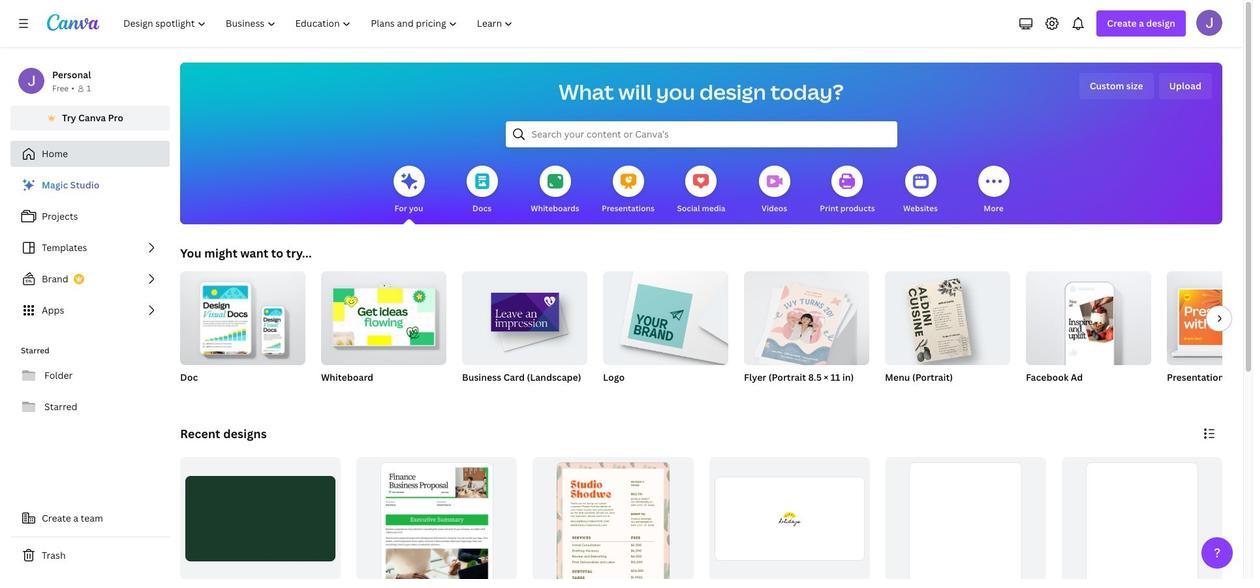 Task type: describe. For each thing, give the bounding box(es) containing it.
top level navigation element
[[115, 10, 525, 37]]

jacob simon image
[[1197, 10, 1223, 36]]



Task type: locate. For each thing, give the bounding box(es) containing it.
None search field
[[506, 121, 898, 148]]

list
[[10, 172, 170, 324]]

Search search field
[[532, 122, 872, 147]]

group
[[180, 266, 306, 401], [180, 266, 306, 366], [321, 266, 447, 401], [321, 266, 447, 366], [462, 266, 588, 401], [462, 266, 588, 366], [603, 266, 729, 401], [603, 266, 729, 366], [744, 266, 870, 401], [744, 266, 870, 370], [886, 266, 1011, 401], [886, 266, 1011, 366], [1027, 266, 1152, 401], [1027, 266, 1152, 366], [1168, 272, 1254, 401], [1168, 272, 1254, 366], [180, 458, 341, 580], [357, 458, 517, 580], [533, 458, 694, 580], [710, 458, 870, 580], [1062, 458, 1223, 580]]



Task type: vqa. For each thing, say whether or not it's contained in the screenshot.
We
no



